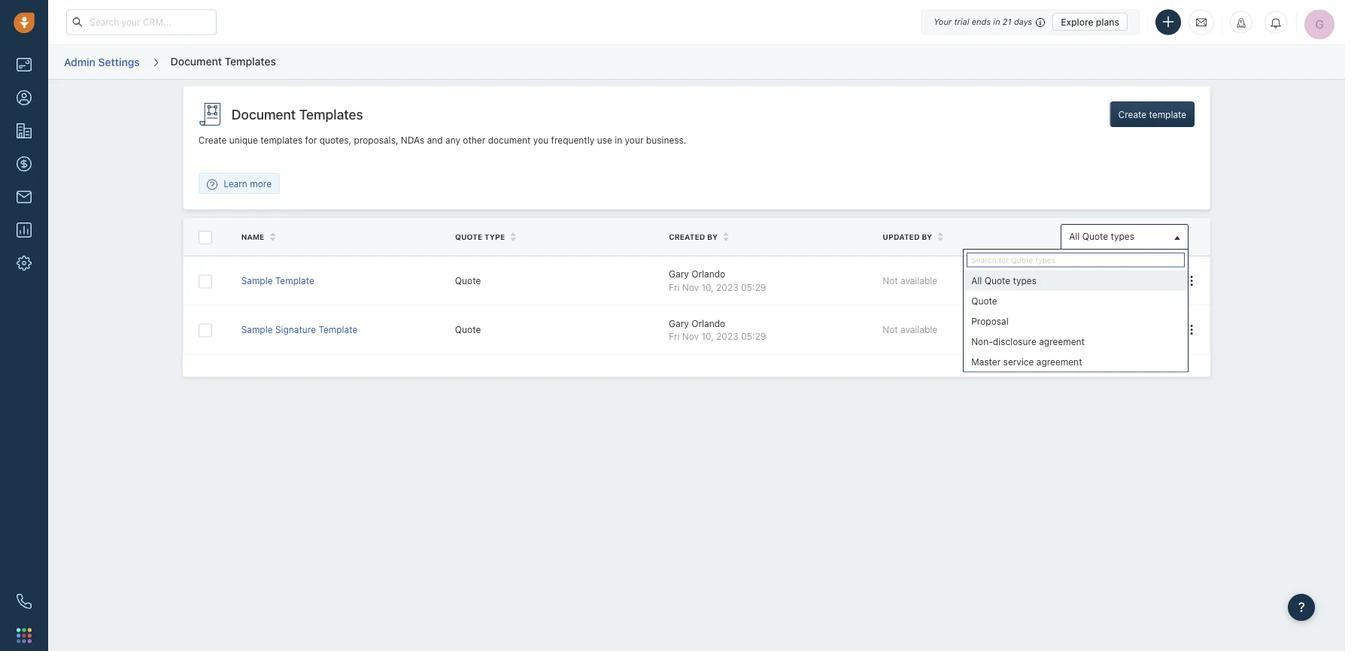 Task type: vqa. For each thing, say whether or not it's contained in the screenshot.
bottommost COMPLETED
no



Task type: describe. For each thing, give the bounding box(es) containing it.
admin settings link
[[63, 50, 140, 74]]

frequently
[[551, 135, 595, 146]]

agreement for non-disclosure agreement
[[1039, 336, 1085, 347]]

0 vertical spatial document templates
[[171, 55, 276, 67]]

quote inside dropdown button
[[1083, 231, 1108, 242]]

available for sample template
[[901, 276, 938, 286]]

sample for sample template
[[241, 276, 273, 286]]

10, for sample template
[[702, 282, 714, 293]]

0 vertical spatial document
[[171, 55, 222, 67]]

2023 for sample template
[[716, 282, 739, 293]]

service
[[1003, 357, 1034, 367]]

2023 for sample signature template
[[716, 331, 739, 342]]

updated by
[[883, 232, 932, 241]]

document
[[488, 135, 531, 146]]

21
[[1003, 17, 1012, 27]]

any
[[445, 135, 460, 146]]

agreement for master service agreement
[[1037, 357, 1082, 367]]

disclosure
[[993, 336, 1037, 347]]

fri for sample template
[[669, 282, 680, 293]]

proposals,
[[354, 135, 398, 146]]

1 vertical spatial in
[[615, 135, 622, 146]]

your
[[625, 135, 644, 146]]

explore plans link
[[1053, 13, 1128, 31]]

templates
[[261, 135, 303, 146]]

nov for sample signature template
[[682, 331, 699, 342]]

and
[[427, 135, 443, 146]]

created by
[[669, 232, 718, 241]]

freshworks switcher image
[[17, 628, 32, 644]]

Search for Quote types search field
[[967, 253, 1185, 268]]

days
[[1014, 17, 1032, 27]]

master
[[972, 357, 1001, 367]]

gary orlando fri nov 10, 2023 05:29 for sample signature template
[[669, 318, 766, 342]]

trial
[[954, 17, 970, 27]]

admin
[[64, 56, 96, 68]]

proposal option
[[964, 311, 1188, 332]]

proposal
[[972, 316, 1009, 327]]

create for create unique templates for quotes, proposals, ndas and any other document you frequently use in your business.
[[198, 135, 227, 146]]

Search your CRM... text field
[[66, 9, 217, 35]]

types for list box containing all quote types
[[1013, 275, 1037, 286]]

your trial ends in 21 days
[[934, 17, 1032, 27]]

non-disclosure agreement
[[972, 336, 1085, 347]]

non-
[[972, 336, 993, 347]]

signature
[[275, 325, 316, 335]]

nov for sample template
[[682, 282, 699, 293]]

quote option
[[964, 291, 1188, 311]]

by for created by
[[707, 232, 718, 241]]

quote type
[[455, 232, 505, 241]]

gary for sample signature template
[[669, 318, 689, 329]]

settings
[[98, 56, 140, 68]]

phone element
[[9, 587, 39, 617]]

explore
[[1061, 17, 1094, 27]]

other
[[463, 135, 486, 146]]

master service agreement
[[972, 357, 1082, 367]]

sample template
[[241, 276, 314, 286]]

use
[[597, 135, 612, 146]]

not for sample template
[[883, 276, 898, 286]]

1 horizontal spatial document
[[232, 106, 296, 122]]



Task type: locate. For each thing, give the bounding box(es) containing it.
types for all quote types dropdown button
[[1111, 231, 1135, 242]]

quote
[[1083, 231, 1108, 242], [455, 232, 483, 241], [985, 275, 1011, 286], [455, 276, 481, 286], [972, 296, 997, 306], [455, 325, 481, 335]]

0 horizontal spatial all quote types
[[972, 275, 1037, 286]]

0 vertical spatial template
[[275, 276, 314, 286]]

0 horizontal spatial templates
[[225, 55, 276, 67]]

1 not from the top
[[883, 276, 898, 286]]

fri for sample signature template
[[669, 331, 680, 342]]

ends
[[972, 17, 991, 27]]

master service agreement option
[[964, 352, 1188, 372]]

in right use
[[615, 135, 622, 146]]

types inside all quote types dropdown button
[[1111, 231, 1135, 242]]

1 horizontal spatial types
[[1111, 231, 1135, 242]]

2 2023 from the top
[[716, 331, 739, 342]]

0 vertical spatial 10,
[[702, 282, 714, 293]]

document
[[171, 55, 222, 67], [232, 106, 296, 122]]

0 vertical spatial sample
[[241, 276, 273, 286]]

0 vertical spatial available
[[901, 276, 938, 286]]

1 gary from the top
[[669, 269, 689, 280]]

1 horizontal spatial create
[[1118, 109, 1147, 120]]

type
[[485, 232, 505, 241]]

sample
[[241, 276, 273, 286], [241, 325, 273, 335]]

learn
[[224, 178, 247, 189]]

1 10, from the top
[[702, 282, 714, 293]]

2 not from the top
[[883, 325, 898, 335]]

by right created
[[707, 232, 718, 241]]

1 05:29 from the top
[[741, 282, 766, 293]]

gary orlando fri nov 10, 2023 05:29
[[669, 269, 766, 293], [669, 318, 766, 342]]

create
[[1118, 109, 1147, 120], [198, 135, 227, 146]]

gary
[[669, 269, 689, 280], [669, 318, 689, 329]]

05:29
[[741, 282, 766, 293], [741, 331, 766, 342]]

1 vertical spatial 2023
[[716, 331, 739, 342]]

available left proposal at the right of page
[[901, 325, 938, 335]]

all quote types option
[[964, 271, 1188, 291]]

all quote types inside option
[[972, 275, 1037, 286]]

all
[[1069, 231, 1080, 242], [972, 275, 982, 286]]

0 vertical spatial templates
[[225, 55, 276, 67]]

all for list box containing all quote types
[[972, 275, 982, 286]]

gary for sample template
[[669, 269, 689, 280]]

business.
[[646, 135, 686, 146]]

0 vertical spatial 05:29
[[741, 282, 766, 293]]

1 vertical spatial not
[[883, 325, 898, 335]]

in left 21
[[993, 17, 1000, 27]]

1 vertical spatial not available
[[883, 325, 938, 335]]

quotes,
[[320, 135, 351, 146]]

all quote types up search for quote types search field
[[1069, 231, 1135, 242]]

1 available from the top
[[901, 276, 938, 286]]

list box containing all quote types
[[964, 271, 1188, 372]]

2 gary orlando fri nov 10, 2023 05:29 from the top
[[669, 318, 766, 342]]

available for sample signature template
[[901, 325, 938, 335]]

sample down name at the left top of the page
[[241, 276, 273, 286]]

learn more link
[[199, 177, 279, 190]]

agreement down non-disclosure agreement option
[[1037, 357, 1082, 367]]

explore plans
[[1061, 17, 1120, 27]]

0 vertical spatial gary orlando fri nov 10, 2023 05:29
[[669, 269, 766, 293]]

1 vertical spatial nov
[[682, 331, 699, 342]]

fri
[[669, 282, 680, 293], [669, 331, 680, 342]]

0 horizontal spatial template
[[275, 276, 314, 286]]

2 not available from the top
[[883, 325, 938, 335]]

1 horizontal spatial by
[[922, 232, 932, 241]]

1 fri from the top
[[669, 282, 680, 293]]

0 horizontal spatial create
[[198, 135, 227, 146]]

1 vertical spatial templates
[[299, 106, 363, 122]]

template right signature
[[319, 325, 358, 335]]

all inside option
[[972, 275, 982, 286]]

1 vertical spatial document
[[232, 106, 296, 122]]

1 not available from the top
[[883, 276, 938, 286]]

ndas
[[401, 135, 425, 146]]

template
[[275, 276, 314, 286], [319, 325, 358, 335]]

1 vertical spatial gary orlando fri nov 10, 2023 05:29
[[669, 318, 766, 342]]

2023
[[716, 282, 739, 293], [716, 331, 739, 342]]

create left template
[[1118, 109, 1147, 120]]

0 vertical spatial fri
[[669, 282, 680, 293]]

by right updated
[[922, 232, 932, 241]]

list box
[[964, 271, 1188, 372]]

0 vertical spatial gary
[[669, 269, 689, 280]]

nov
[[682, 282, 699, 293], [682, 331, 699, 342]]

1 vertical spatial available
[[901, 325, 938, 335]]

1 vertical spatial gary
[[669, 318, 689, 329]]

not
[[883, 276, 898, 286], [883, 325, 898, 335]]

sample template link
[[241, 276, 314, 286]]

available down updated by
[[901, 276, 938, 286]]

create left unique at the left top of page
[[198, 135, 227, 146]]

1 by from the left
[[707, 232, 718, 241]]

name
[[241, 232, 264, 241]]

agreement inside option
[[1039, 336, 1085, 347]]

05:29 for sample template
[[741, 282, 766, 293]]

learn more
[[224, 178, 272, 189]]

0 vertical spatial all quote types
[[1069, 231, 1135, 242]]

document up templates
[[232, 106, 296, 122]]

1 horizontal spatial templates
[[299, 106, 363, 122]]

for
[[305, 135, 317, 146]]

sample left signature
[[241, 325, 273, 335]]

create template button
[[1110, 102, 1195, 127]]

1 vertical spatial document templates
[[232, 106, 363, 122]]

admin settings
[[64, 56, 140, 68]]

all inside dropdown button
[[1069, 231, 1080, 242]]

types up search for quote types search field
[[1111, 231, 1135, 242]]

1 vertical spatial template
[[319, 325, 358, 335]]

10, for sample signature template
[[702, 331, 714, 342]]

plans
[[1096, 17, 1120, 27]]

orlando
[[692, 269, 725, 280], [692, 318, 725, 329]]

all quote types button
[[1061, 224, 1189, 250]]

not available
[[883, 276, 938, 286], [883, 325, 938, 335]]

types up the 'quote' option
[[1013, 275, 1037, 286]]

by
[[707, 232, 718, 241], [922, 232, 932, 241]]

1 vertical spatial agreement
[[1037, 357, 1082, 367]]

0 horizontal spatial document
[[171, 55, 222, 67]]

2 05:29 from the top
[[741, 331, 766, 342]]

1 horizontal spatial template
[[319, 325, 358, 335]]

2 nov from the top
[[682, 331, 699, 342]]

1 vertical spatial types
[[1013, 275, 1037, 286]]

0 horizontal spatial all
[[972, 275, 982, 286]]

1 vertical spatial 10,
[[702, 331, 714, 342]]

all for all quote types dropdown button
[[1069, 231, 1080, 242]]

phone image
[[17, 594, 32, 609]]

1 nov from the top
[[682, 282, 699, 293]]

0 vertical spatial types
[[1111, 231, 1135, 242]]

types inside all quote types option
[[1013, 275, 1037, 286]]

agreement inside "option"
[[1037, 357, 1082, 367]]

0 horizontal spatial in
[[615, 135, 622, 146]]

0 vertical spatial create
[[1118, 109, 1147, 120]]

0 horizontal spatial types
[[1013, 275, 1037, 286]]

types
[[1111, 231, 1135, 242], [1013, 275, 1037, 286]]

your
[[934, 17, 952, 27]]

1 vertical spatial all quote types
[[972, 275, 1037, 286]]

you
[[533, 135, 549, 146]]

create for create template
[[1118, 109, 1147, 120]]

orlando for sample signature template
[[692, 318, 725, 329]]

create inside 'button'
[[1118, 109, 1147, 120]]

05:29 for sample signature template
[[741, 331, 766, 342]]

not available for sample signature template
[[883, 325, 938, 335]]

2 by from the left
[[922, 232, 932, 241]]

templates
[[225, 55, 276, 67], [299, 106, 363, 122]]

0 vertical spatial not
[[883, 276, 898, 286]]

gary orlando fri nov 10, 2023 05:29 for sample template
[[669, 269, 766, 293]]

sample signature template link
[[241, 325, 358, 335]]

2 10, from the top
[[702, 331, 714, 342]]

sample for sample signature template
[[241, 325, 273, 335]]

0 vertical spatial not available
[[883, 276, 938, 286]]

email image
[[1196, 16, 1207, 28]]

2 orlando from the top
[[692, 318, 725, 329]]

create template
[[1118, 109, 1187, 120]]

all quote types inside dropdown button
[[1069, 231, 1135, 242]]

not available for sample template
[[883, 276, 938, 286]]

0 vertical spatial nov
[[682, 282, 699, 293]]

1 vertical spatial all
[[972, 275, 982, 286]]

10,
[[702, 282, 714, 293], [702, 331, 714, 342]]

0 vertical spatial orlando
[[692, 269, 725, 280]]

1 horizontal spatial all quote types
[[1069, 231, 1135, 242]]

available
[[901, 276, 938, 286], [901, 325, 938, 335]]

all up proposal at the right of page
[[972, 275, 982, 286]]

agreement up master service agreement "option"
[[1039, 336, 1085, 347]]

0 vertical spatial in
[[993, 17, 1000, 27]]

0 vertical spatial all
[[1069, 231, 1080, 242]]

1 vertical spatial sample
[[241, 325, 273, 335]]

unique
[[229, 135, 258, 146]]

0 horizontal spatial by
[[707, 232, 718, 241]]

1 sample from the top
[[241, 276, 273, 286]]

non-disclosure agreement option
[[964, 332, 1188, 352]]

1 horizontal spatial all
[[1069, 231, 1080, 242]]

1 2023 from the top
[[716, 282, 739, 293]]

orlando for sample template
[[692, 269, 725, 280]]

1 horizontal spatial in
[[993, 17, 1000, 27]]

all quote types up proposal at the right of page
[[972, 275, 1037, 286]]

1 vertical spatial 05:29
[[741, 331, 766, 342]]

updated
[[883, 232, 920, 241]]

template
[[1149, 109, 1187, 120]]

2 sample from the top
[[241, 325, 273, 335]]

not for sample signature template
[[883, 325, 898, 335]]

1 vertical spatial fri
[[669, 331, 680, 342]]

sample signature template
[[241, 325, 358, 335]]

in
[[993, 17, 1000, 27], [615, 135, 622, 146]]

more
[[250, 178, 272, 189]]

0 vertical spatial 2023
[[716, 282, 739, 293]]

template up signature
[[275, 276, 314, 286]]

all up search for quote types search field
[[1069, 231, 1080, 242]]

document down search your crm... text field
[[171, 55, 222, 67]]

all quote types
[[1069, 231, 1135, 242], [972, 275, 1037, 286]]

1 gary orlando fri nov 10, 2023 05:29 from the top
[[669, 269, 766, 293]]

2 available from the top
[[901, 325, 938, 335]]

agreement
[[1039, 336, 1085, 347], [1037, 357, 1082, 367]]

1 vertical spatial orlando
[[692, 318, 725, 329]]

by for updated by
[[922, 232, 932, 241]]

1 orlando from the top
[[692, 269, 725, 280]]

document templates
[[171, 55, 276, 67], [232, 106, 363, 122]]

create unique templates for quotes, proposals, ndas and any other document you frequently use in your business.
[[198, 135, 686, 146]]

0 vertical spatial agreement
[[1039, 336, 1085, 347]]

1 vertical spatial create
[[198, 135, 227, 146]]

2 gary from the top
[[669, 318, 689, 329]]

created
[[669, 232, 705, 241]]

2 fri from the top
[[669, 331, 680, 342]]



